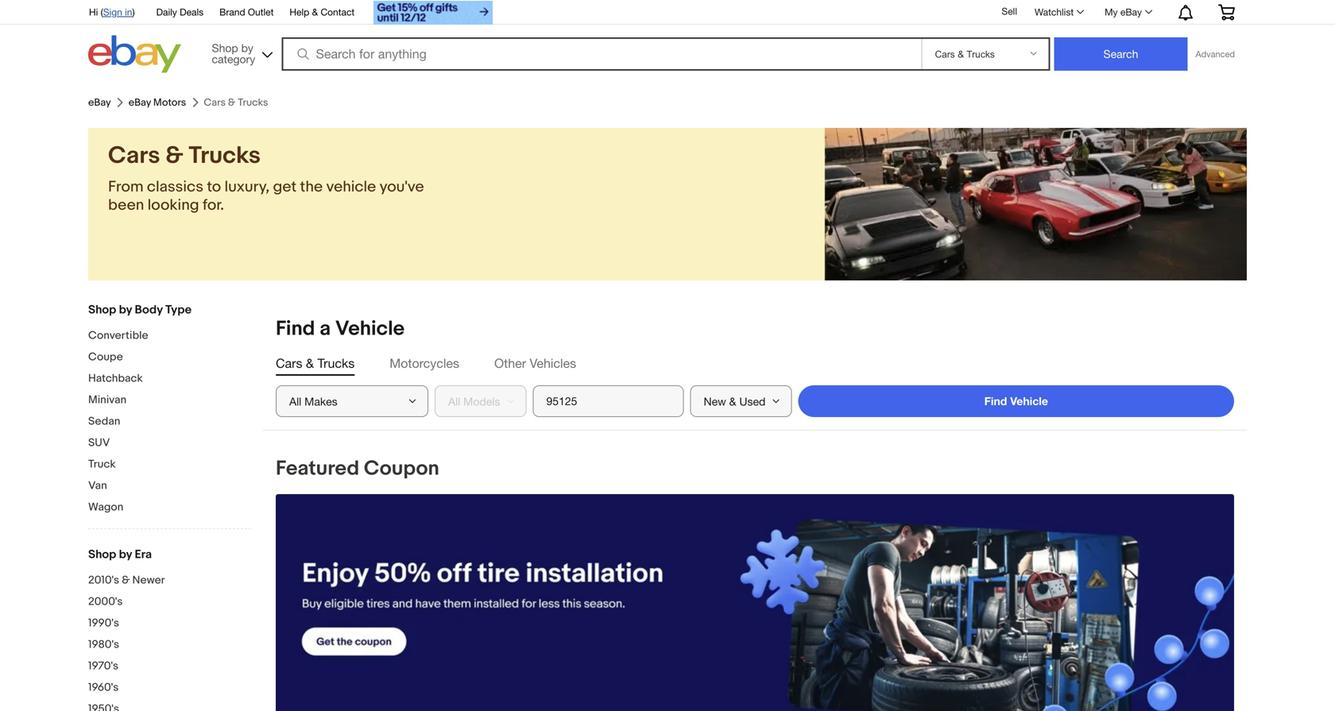 Task type: locate. For each thing, give the bounding box(es) containing it.
hatchback
[[88, 372, 143, 386]]

0 horizontal spatial trucks
[[189, 142, 261, 170]]

by for era
[[119, 548, 132, 562]]

suv link
[[88, 436, 251, 452]]

vehicle inside button
[[1011, 395, 1049, 408]]

ebay for ebay
[[88, 96, 111, 109]]

1 vertical spatial shop
[[88, 303, 116, 317]]

account navigation
[[80, 0, 1247, 27]]

luxury,
[[225, 178, 270, 196]]

shop up convertible
[[88, 303, 116, 317]]

classics
[[147, 178, 204, 196]]

tab list containing cars & trucks
[[276, 355, 1235, 373]]

van link
[[88, 479, 251, 495]]

find inside find vehicle button
[[985, 395, 1008, 408]]

2010's
[[88, 574, 119, 588]]

shop for shop by era
[[88, 548, 116, 562]]

hi
[[89, 6, 98, 17]]

& right 2010's at the bottom left of page
[[122, 574, 130, 588]]

get
[[273, 178, 297, 196]]

1990's link
[[88, 617, 251, 632]]

1 horizontal spatial ebay
[[129, 96, 151, 109]]

0 horizontal spatial cars
[[108, 142, 160, 170]]

find a vehicle
[[276, 317, 405, 341]]

& inside account navigation
[[312, 6, 318, 17]]

body
[[135, 303, 163, 317]]

1 horizontal spatial trucks
[[318, 356, 355, 371]]

0 vertical spatial shop
[[212, 41, 238, 54]]

brand outlet
[[220, 6, 274, 17]]

2 vertical spatial by
[[119, 548, 132, 562]]

a
[[320, 317, 331, 341]]

daily
[[156, 6, 177, 17]]

deals
[[180, 6, 204, 17]]

& up classics
[[165, 142, 183, 170]]

&
[[312, 6, 318, 17], [165, 142, 183, 170], [306, 356, 314, 371], [122, 574, 130, 588]]

by for body
[[119, 303, 132, 317]]

hatchback link
[[88, 372, 251, 387]]

shop down brand
[[212, 41, 238, 54]]

coupe
[[88, 351, 123, 364]]

2 horizontal spatial ebay
[[1121, 6, 1142, 17]]

help & contact
[[290, 6, 355, 17]]

featured coupon
[[276, 457, 439, 481]]

wagon
[[88, 501, 123, 514]]

cars
[[108, 142, 160, 170], [276, 356, 302, 371]]

& inside main content
[[306, 356, 314, 371]]

find
[[276, 317, 315, 341], [985, 395, 1008, 408]]

brand outlet link
[[220, 4, 274, 21]]

shop inside shop by category
[[212, 41, 238, 54]]

watchlist link
[[1026, 2, 1092, 21]]

None text field
[[276, 495, 1235, 712]]

by left body
[[119, 303, 132, 317]]

by for category
[[241, 41, 254, 54]]

shop up 2010's at the bottom left of page
[[88, 548, 116, 562]]

by left era
[[119, 548, 132, 562]]

ebay
[[1121, 6, 1142, 17], [88, 96, 111, 109], [129, 96, 151, 109]]

find vehicle
[[985, 395, 1049, 408]]

brand
[[220, 6, 245, 17]]

suv
[[88, 436, 110, 450]]

daily deals
[[156, 6, 204, 17]]

none submit inside shop by category banner
[[1055, 37, 1188, 71]]

& for help & contact
[[312, 6, 318, 17]]

1 horizontal spatial vehicle
[[1011, 395, 1049, 408]]

featured
[[276, 457, 360, 481]]

)
[[132, 6, 135, 17]]

cars up from
[[108, 142, 160, 170]]

0 vertical spatial trucks
[[189, 142, 261, 170]]

shop
[[212, 41, 238, 54], [88, 303, 116, 317], [88, 548, 116, 562]]

ebay link
[[88, 96, 111, 109]]

truck
[[88, 458, 116, 471]]

by
[[241, 41, 254, 54], [119, 303, 132, 317], [119, 548, 132, 562]]

coupe link
[[88, 351, 251, 366]]

sedan link
[[88, 415, 251, 430]]

find for find vehicle
[[985, 395, 1008, 408]]

1 vertical spatial cars
[[276, 356, 302, 371]]

coupon
[[364, 457, 439, 481]]

None submit
[[1055, 37, 1188, 71]]

0 vertical spatial find
[[276, 317, 315, 341]]

0 horizontal spatial ebay
[[88, 96, 111, 109]]

2000's
[[88, 595, 123, 609]]

0 vertical spatial cars
[[108, 142, 160, 170]]

1 horizontal spatial find
[[985, 395, 1008, 408]]

1980's
[[88, 638, 119, 652]]

tab list
[[276, 355, 1235, 373]]

0 horizontal spatial find
[[276, 317, 315, 341]]

& for cars & trucks from classics to luxury, get the vehicle you've been looking for.
[[165, 142, 183, 170]]

cars down find a vehicle
[[276, 356, 302, 371]]

2010's & newer 2000's 1990's 1980's 1970's 1960's
[[88, 574, 165, 695]]

ebay left "ebay motors"
[[88, 96, 111, 109]]

cars for cars & trucks
[[276, 356, 302, 371]]

convertible coupe hatchback minivan sedan suv truck van wagon
[[88, 329, 148, 514]]

& right help
[[312, 6, 318, 17]]

for.
[[203, 196, 224, 215]]

vehicle
[[326, 178, 376, 196]]

2010's & newer link
[[88, 574, 251, 589]]

& down find a vehicle
[[306, 356, 314, 371]]

1980's link
[[88, 638, 251, 654]]

cars inside main content
[[276, 356, 302, 371]]

daily deals link
[[156, 4, 204, 21]]

2 vertical spatial shop
[[88, 548, 116, 562]]

1 vertical spatial find
[[985, 395, 1008, 408]]

ebay left motors
[[129, 96, 151, 109]]

shop by era
[[88, 548, 152, 562]]

1 vertical spatial by
[[119, 303, 132, 317]]

ebay inside 'link'
[[1121, 6, 1142, 17]]

main content
[[263, 304, 1247, 712]]

1 vertical spatial trucks
[[318, 356, 355, 371]]

ebay motors
[[129, 96, 186, 109]]

& for 2010's & newer 2000's 1990's 1980's 1970's 1960's
[[122, 574, 130, 588]]

vehicle
[[335, 317, 405, 341], [1011, 395, 1049, 408]]

0 horizontal spatial vehicle
[[335, 317, 405, 341]]

by down brand outlet link
[[241, 41, 254, 54]]

trucks
[[189, 142, 261, 170], [318, 356, 355, 371]]

shop for shop by body type
[[88, 303, 116, 317]]

trucks down find a vehicle
[[318, 356, 355, 371]]

other vehicles
[[495, 356, 577, 371]]

motorcycles
[[390, 356, 460, 371]]

trucks inside 'cars & trucks from classics to luxury, get the vehicle you've been looking for.'
[[189, 142, 261, 170]]

1 horizontal spatial cars
[[276, 356, 302, 371]]

other
[[495, 356, 526, 371]]

(
[[101, 6, 103, 17]]

outlet
[[248, 6, 274, 17]]

1 vertical spatial vehicle
[[1011, 395, 1049, 408]]

by inside shop by category
[[241, 41, 254, 54]]

trucks inside main content
[[318, 356, 355, 371]]

shop by body type
[[88, 303, 192, 317]]

0 vertical spatial by
[[241, 41, 254, 54]]

cars inside 'cars & trucks from classics to luxury, get the vehicle you've been looking for.'
[[108, 142, 160, 170]]

my ebay link
[[1096, 2, 1160, 21]]

& inside 2010's & newer 2000's 1990's 1980's 1970's 1960's
[[122, 574, 130, 588]]

1990's
[[88, 617, 119, 630]]

& inside 'cars & trucks from classics to luxury, get the vehicle you've been looking for.'
[[165, 142, 183, 170]]

ebay right my
[[1121, 6, 1142, 17]]

advanced
[[1196, 49, 1235, 59]]

trucks up to
[[189, 142, 261, 170]]

to
[[207, 178, 221, 196]]

shop for shop by category
[[212, 41, 238, 54]]

category
[[212, 52, 255, 66]]



Task type: vqa. For each thing, say whether or not it's contained in the screenshot.
the rightmost Vehicle
yes



Task type: describe. For each thing, give the bounding box(es) containing it.
newer
[[132, 574, 165, 588]]

from
[[108, 178, 144, 196]]

main content containing find a vehicle
[[263, 304, 1247, 712]]

convertible link
[[88, 329, 251, 344]]

minivan link
[[88, 394, 251, 409]]

motors
[[153, 96, 186, 109]]

trucks for cars & trucks from classics to luxury, get the vehicle you've been looking for.
[[189, 142, 261, 170]]

sell
[[1002, 6, 1018, 17]]

help & contact link
[[290, 4, 355, 21]]

wagon link
[[88, 501, 251, 516]]

1960's link
[[88, 681, 251, 696]]

find for find a vehicle
[[276, 317, 315, 341]]

& for cars & trucks
[[306, 356, 314, 371]]

era
[[135, 548, 152, 562]]

ebay for ebay motors
[[129, 96, 151, 109]]

find vehicle button
[[799, 386, 1235, 417]]

help
[[290, 6, 309, 17]]

been
[[108, 196, 144, 215]]

the
[[300, 178, 323, 196]]

looking
[[148, 196, 199, 215]]

cars for cars & trucks from classics to luxury, get the vehicle you've been looking for.
[[108, 142, 160, 170]]

1970's link
[[88, 660, 251, 675]]

shop by category banner
[[80, 0, 1247, 77]]

you've
[[380, 178, 424, 196]]

vehicles
[[530, 356, 577, 371]]

contact
[[321, 6, 355, 17]]

van
[[88, 479, 107, 493]]

trucks for cars & trucks
[[318, 356, 355, 371]]

ebay motors link
[[129, 96, 186, 109]]

convertible
[[88, 329, 148, 343]]

2000's link
[[88, 595, 251, 611]]

truck link
[[88, 458, 251, 473]]

watchlist
[[1035, 6, 1074, 17]]

advanced link
[[1188, 38, 1243, 70]]

tab list inside main content
[[276, 355, 1235, 373]]

in
[[125, 6, 132, 17]]

my
[[1105, 6, 1118, 17]]

type
[[165, 303, 192, 317]]

sign
[[103, 6, 122, 17]]

hi ( sign in )
[[89, 6, 135, 17]]

my ebay
[[1105, 6, 1142, 17]]

cars & trucks from classics to luxury, get the vehicle you've been looking for.
[[108, 142, 424, 215]]

sign in link
[[103, 6, 132, 17]]

minivan
[[88, 394, 127, 407]]

0 vertical spatial vehicle
[[335, 317, 405, 341]]

1960's
[[88, 681, 119, 695]]

Search for anything text field
[[284, 39, 919, 69]]

sedan
[[88, 415, 120, 429]]

1970's
[[88, 660, 118, 673]]

enjoy 50% off tire installation image
[[276, 495, 1235, 712]]

get an extra 15% off image
[[374, 1, 493, 25]]

shop by category button
[[205, 35, 276, 70]]

cars & trucks
[[276, 356, 355, 371]]

your shopping cart image
[[1218, 4, 1236, 20]]

shop by category
[[212, 41, 255, 66]]

ZIP Code (Required) text field
[[533, 386, 684, 417]]

sell link
[[995, 6, 1025, 17]]



